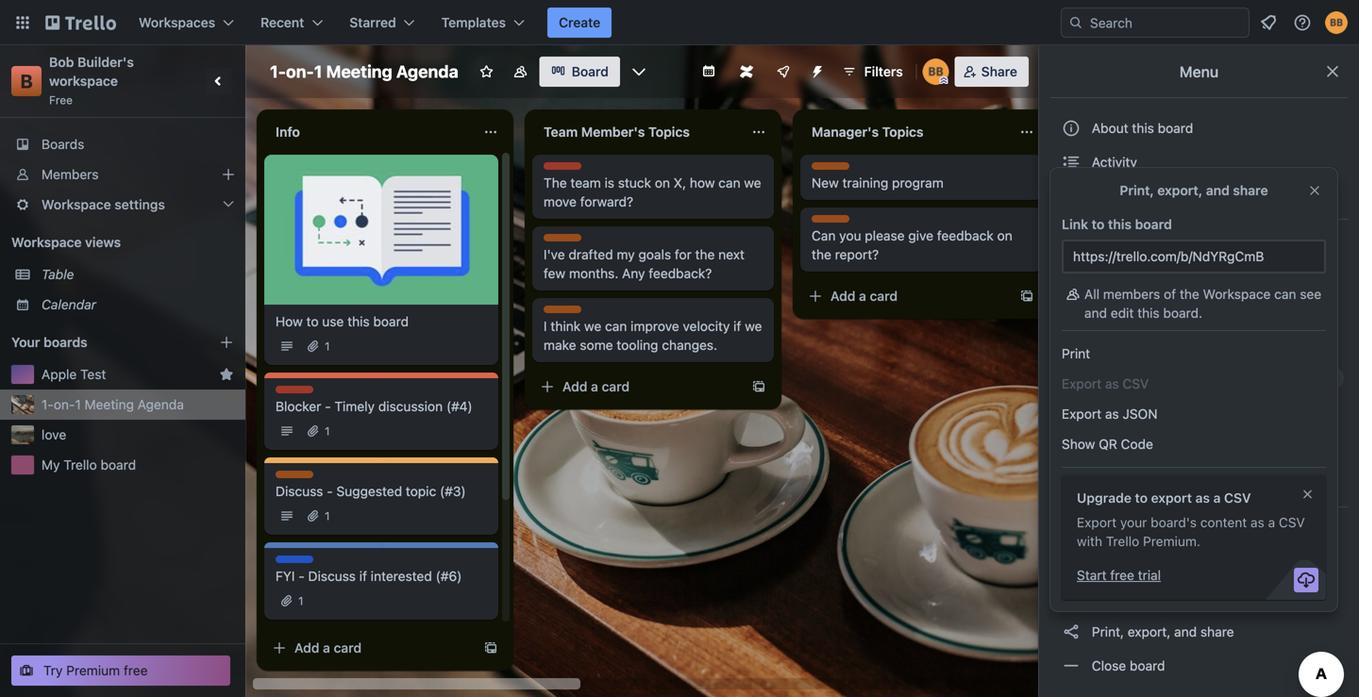 Task type: describe. For each thing, give the bounding box(es) containing it.
custom
[[1092, 303, 1139, 318]]

color: orange, title: "discuss" element for training
[[812, 162, 855, 177]]

add a card for few
[[563, 379, 630, 395]]

board.
[[1164, 305, 1203, 321]]

2 vertical spatial as
[[1251, 515, 1265, 531]]

1 vertical spatial csv
[[1279, 515, 1306, 531]]

0 horizontal spatial agenda
[[138, 397, 184, 413]]

export, inside print, export, and share link
[[1128, 625, 1171, 640]]

export as json link
[[1051, 399, 1338, 430]]

board up to-
[[1128, 557, 1163, 572]]

this inside the all members of the workspace can see and edit this board.
[[1138, 305, 1160, 321]]

template
[[1129, 473, 1182, 489]]

0 vertical spatial export
[[1062, 406, 1102, 422]]

Board name text field
[[261, 57, 468, 87]]

to for link
[[1092, 217, 1105, 232]]

sm image for stickers
[[1062, 437, 1081, 456]]

color: orange, title: "discuss" element for think
[[544, 306, 587, 320]]

color: orange, title: "discuss" element left suggested
[[276, 471, 318, 485]]

menu
[[1180, 63, 1219, 81]]

start free trial button
[[1077, 567, 1161, 585]]

0 vertical spatial print,
[[1120, 183, 1155, 198]]

all
[[1085, 287, 1100, 302]]

workspaces
[[139, 15, 215, 30]]

show qr code
[[1062, 437, 1154, 452]]

about
[[1092, 120, 1129, 136]]

b
[[20, 70, 33, 92]]

print link
[[1051, 339, 1338, 369]]

1 fyi from the top
[[276, 557, 293, 570]]

blocker for blocker
[[276, 387, 317, 400]]

free inside 'button'
[[124, 663, 148, 679]]

sm image for close board
[[1062, 657, 1081, 676]]

card for few
[[602, 379, 630, 395]]

how
[[690, 175, 715, 191]]

2 fyi from the top
[[276, 569, 295, 584]]

forward?
[[580, 194, 634, 210]]

blocker the team is stuck on x, how can we move forward?
[[544, 163, 762, 210]]

is
[[605, 175, 615, 191]]

1 down the blocker blocker - timely discussion (#4)
[[325, 425, 330, 438]]

move
[[544, 194, 577, 210]]

Info text field
[[264, 117, 472, 147]]

1 down "color: blue, title: "fyi"" element
[[298, 595, 304, 608]]

add for few
[[563, 379, 588, 395]]

blocker blocker - timely discussion (#4)
[[276, 387, 473, 415]]

1 vertical spatial print,
[[1092, 625, 1125, 640]]

workspace
[[49, 73, 118, 89]]

can inside blocker the team is stuck on x, how can we move forward?
[[719, 175, 741, 191]]

board right close
[[1130, 659, 1166, 674]]

link
[[1062, 217, 1089, 232]]

builder's
[[78, 54, 134, 70]]

switch to… image
[[13, 13, 32, 32]]

you
[[840, 228, 862, 244]]

1-on-1 meeting agenda inside text field
[[270, 61, 459, 82]]

board
[[572, 64, 609, 79]]

think
[[551, 319, 581, 334]]

agenda inside text field
[[396, 61, 459, 82]]

velocity
[[683, 319, 730, 334]]

color: red, title: "blocker" element for the team is stuck on x, how can we move forward?
[[544, 162, 585, 177]]

1 vertical spatial share
[[1201, 625, 1235, 640]]

report?
[[835, 247, 879, 262]]

workspace settings button
[[0, 190, 245, 220]]

can
[[812, 228, 836, 244]]

primary element
[[0, 0, 1360, 45]]

add a card button for give
[[801, 281, 1012, 312]]

the inside discuss can you please give feedback on the report?
[[812, 247, 832, 262]]

close
[[1092, 659, 1127, 674]]

on- inside text field
[[286, 61, 314, 82]]

export inside upgrade to export as a csv export your board's content as a csv with trello premium.
[[1077, 515, 1117, 531]]

bob
[[49, 54, 74, 70]]

views
[[85, 235, 121, 250]]

this right use
[[348, 314, 370, 330]]

make
[[1092, 473, 1125, 489]]

power-ups
[[1089, 371, 1163, 386]]

board inside button
[[1158, 120, 1194, 136]]

email-to-board
[[1089, 591, 1184, 606]]

create from template… image for i've drafted my goals for the next few months. any feedback?
[[752, 380, 767, 395]]

search image
[[1069, 15, 1084, 30]]

some
[[580, 338, 613, 353]]

1- inside text field
[[270, 61, 286, 82]]

months.
[[569, 266, 619, 281]]

suggested
[[337, 484, 402, 499]]

1 horizontal spatial and
[[1175, 625, 1197, 640]]

background
[[1143, 269, 1215, 284]]

activity
[[1089, 154, 1138, 170]]

i've drafted my goals for the next few months. any feedback? link
[[544, 245, 763, 283]]

with
[[1077, 534, 1103, 550]]

templates button
[[430, 8, 536, 38]]

Manager's Topics text field
[[801, 117, 1008, 147]]

all members of the workspace can see and edit this board.
[[1085, 287, 1322, 321]]

apple test link
[[42, 365, 212, 384]]

items
[[1149, 188, 1183, 204]]

back to home image
[[45, 8, 116, 38]]

1 vertical spatial print, export, and share
[[1089, 625, 1235, 640]]

1 down use
[[325, 340, 330, 353]]

open information menu image
[[1294, 13, 1312, 32]]

(#4)
[[447, 399, 473, 415]]

we up some
[[584, 319, 602, 334]]

on inside discuss can you please give feedback on the report?
[[998, 228, 1013, 244]]

discuss for new
[[812, 163, 855, 177]]

watch link
[[1051, 516, 1348, 546]]

workspaces button
[[127, 8, 246, 38]]

premium.
[[1143, 534, 1201, 550]]

add a card for report?
[[831, 288, 898, 304]]

copy
[[1092, 557, 1124, 572]]

to for upgrade
[[1135, 491, 1148, 506]]

a for info
[[323, 641, 330, 656]]

can you please give feedback on the report? link
[[812, 227, 1031, 264]]

calendar
[[42, 297, 96, 313]]

share button
[[955, 57, 1029, 87]]

- for blocker
[[325, 399, 331, 415]]

Search field
[[1084, 8, 1249, 37]]

power ups image
[[776, 64, 791, 79]]

about this board
[[1092, 120, 1194, 136]]

your
[[1121, 515, 1148, 531]]

on inside blocker the team is stuck on x, how can we move forward?
[[655, 175, 670, 191]]

sm image for email-to-board
[[1062, 589, 1081, 608]]

discuss can you please give feedback on the report?
[[812, 216, 1013, 262]]

sm image for activity
[[1062, 153, 1081, 172]]

settings
[[115, 197, 165, 212]]

make template
[[1089, 473, 1182, 489]]

discuss inside the fyi fyi - discuss if interested (#6)
[[308, 569, 356, 584]]

board down trial
[[1149, 591, 1184, 606]]

test
[[80, 367, 106, 382]]

workspace for workspace settings
[[42, 197, 111, 212]]

1 vertical spatial as
[[1196, 491, 1210, 506]]

can inside the all members of the workspace can see and edit this board.
[[1275, 287, 1297, 302]]

we right velocity
[[745, 319, 762, 334]]

table link
[[42, 265, 234, 284]]

json
[[1123, 406, 1158, 422]]

0 vertical spatial print, export, and share
[[1120, 183, 1269, 198]]

discussion
[[378, 399, 443, 415]]

program
[[892, 175, 944, 191]]

how
[[276, 314, 303, 330]]

content
[[1201, 515, 1248, 531]]

blocker for the
[[544, 163, 585, 177]]

link to this board
[[1062, 217, 1173, 232]]

my trello board link
[[42, 456, 234, 475]]

interested
[[371, 569, 432, 584]]

love link
[[42, 426, 234, 445]]

color: orange, title: "discuss" element for you
[[812, 215, 855, 229]]

discuss discuss - suggested topic (#3)
[[276, 472, 466, 499]]

discuss new training program
[[812, 163, 944, 191]]

blocker - timely discussion (#4) link
[[276, 398, 487, 416]]

sm image for print, export, and share
[[1062, 623, 1081, 642]]

the
[[544, 175, 567, 191]]

info
[[276, 124, 300, 140]]

2 horizontal spatial and
[[1207, 183, 1230, 198]]

(#6)
[[436, 569, 462, 584]]

card for report?
[[870, 288, 898, 304]]

workspace navigation collapse icon image
[[206, 68, 232, 94]]



Task type: vqa. For each thing, say whether or not it's contained in the screenshot.
drafted
yes



Task type: locate. For each thing, give the bounding box(es) containing it.
1 vertical spatial agenda
[[138, 397, 184, 413]]

recent
[[261, 15, 304, 30]]

on- down apple
[[54, 397, 75, 413]]

0 horizontal spatial free
[[124, 663, 148, 679]]

2 horizontal spatial add
[[831, 288, 856, 304]]

i've
[[544, 247, 565, 262]]

automation link
[[1051, 330, 1348, 360]]

0 vertical spatial card
[[870, 288, 898, 304]]

fyi
[[276, 557, 293, 570], [276, 569, 295, 584]]

show qr code link down export as json link
[[1062, 435, 1327, 454]]

2 horizontal spatial to
[[1135, 491, 1148, 506]]

sm image inside power-ups link
[[1062, 369, 1081, 388]]

trello down "your" on the right bottom of page
[[1106, 534, 1140, 550]]

workspace up table at the left top of the page
[[11, 235, 82, 250]]

see
[[1300, 287, 1322, 302]]

1- down recent
[[270, 61, 286, 82]]

as right content
[[1251, 515, 1265, 531]]

star or unstar board image
[[479, 64, 494, 79]]

the down can
[[812, 247, 832, 262]]

- inside discuss discuss - suggested topic (#3)
[[327, 484, 333, 499]]

on left x,
[[655, 175, 670, 191]]

1 sm image from the top
[[1062, 335, 1081, 354]]

can inside discuss i think we can improve velocity if we make some tooling changes.
[[605, 319, 627, 334]]

color: red, title: "blocker" element up move
[[544, 162, 585, 177]]

manager's
[[812, 124, 879, 140]]

1 horizontal spatial topics
[[883, 124, 924, 140]]

this down members
[[1138, 305, 1160, 321]]

if inside the fyi fyi - discuss if interested (#6)
[[359, 569, 367, 584]]

1-on-1 meeting agenda down apple test "link"
[[42, 397, 184, 413]]

try premium free
[[43, 663, 148, 679]]

2 topics from the left
[[883, 124, 924, 140]]

add a card down the fyi fyi - discuss if interested (#6)
[[295, 641, 362, 656]]

free
[[1111, 568, 1135, 584], [124, 663, 148, 679]]

if right velocity
[[734, 319, 742, 334]]

can right how
[[719, 175, 741, 191]]

manager's topics
[[812, 124, 924, 140]]

change
[[1092, 269, 1139, 284]]

free inside button
[[1111, 568, 1135, 584]]

fyi fyi - discuss if interested (#6)
[[276, 557, 462, 584]]

1 vertical spatial color: red, title: "blocker" element
[[276, 386, 317, 400]]

add a card down 'report?'
[[831, 288, 898, 304]]

2 vertical spatial card
[[334, 641, 362, 656]]

boards link
[[0, 129, 245, 160]]

bob builder's workspace free
[[49, 54, 137, 107]]

0 vertical spatial share
[[1233, 183, 1269, 198]]

sm image inside print, export, and share link
[[1062, 623, 1081, 642]]

meeting inside text field
[[326, 61, 393, 82]]

1 horizontal spatial agenda
[[396, 61, 459, 82]]

export, down to-
[[1128, 625, 1171, 640]]

sm image left activity
[[1062, 153, 1081, 172]]

custom fields button
[[1051, 296, 1348, 326]]

labels link
[[1051, 398, 1348, 428]]

card down 'report?'
[[870, 288, 898, 304]]

add a card button down tooling
[[533, 372, 744, 402]]

1 vertical spatial card
[[602, 379, 630, 395]]

0 horizontal spatial on-
[[54, 397, 75, 413]]

workspace inside the all members of the workspace can see and edit this board.
[[1203, 287, 1271, 302]]

1 topics from the left
[[649, 124, 690, 140]]

2 vertical spatial add a card
[[295, 641, 362, 656]]

email-
[[1092, 591, 1131, 606]]

print, export, and share link
[[1051, 618, 1348, 648]]

share
[[982, 64, 1018, 79]]

sm image for labels
[[1062, 403, 1081, 422]]

free up email-
[[1111, 568, 1135, 584]]

topics up x,
[[649, 124, 690, 140]]

1 vertical spatial if
[[359, 569, 367, 584]]

the inside the all members of the workspace can see and edit this board.
[[1180, 287, 1200, 302]]

as left json on the bottom of the page
[[1106, 406, 1120, 422]]

to-
[[1131, 591, 1149, 606]]

a down some
[[591, 379, 599, 395]]

1 vertical spatial export
[[1077, 515, 1117, 531]]

filters
[[865, 64, 903, 79]]

2 horizontal spatial can
[[1275, 287, 1297, 302]]

a down the fyi fyi - discuss if interested (#6)
[[323, 641, 330, 656]]

1 horizontal spatial add a card button
[[533, 372, 744, 402]]

create from template… image
[[1020, 289, 1035, 304], [752, 380, 767, 395], [483, 641, 499, 656]]

we
[[744, 175, 762, 191], [584, 319, 602, 334], [745, 319, 762, 334]]

color: blue, title: "fyi" element
[[276, 556, 313, 570]]

sm image
[[1062, 153, 1081, 172], [1062, 233, 1081, 252], [1062, 369, 1081, 388], [1062, 403, 1081, 422], [1062, 437, 1081, 456]]

2 horizontal spatial as
[[1251, 515, 1265, 531]]

add a card button down fyi - discuss if interested (#6) link
[[264, 634, 476, 664]]

2 vertical spatial can
[[605, 319, 627, 334]]

starred icon image
[[219, 367, 234, 382]]

- for discuss
[[327, 484, 333, 499]]

bob builder (bobbuilder40) image
[[1326, 11, 1348, 34], [923, 59, 950, 85]]

2 sm image from the top
[[1062, 233, 1081, 252]]

sm image down link
[[1062, 233, 1081, 252]]

0 vertical spatial 1-on-1 meeting agenda
[[270, 61, 459, 82]]

members
[[42, 167, 99, 182]]

add board image
[[219, 335, 234, 350]]

feedback
[[937, 228, 994, 244]]

0 horizontal spatial on
[[655, 175, 670, 191]]

0 vertical spatial color: red, title: "blocker" element
[[544, 162, 585, 177]]

workspace visible image
[[513, 64, 528, 79]]

color: orange, title: "discuss" element
[[812, 162, 855, 177], [812, 215, 855, 229], [544, 234, 587, 248], [544, 306, 587, 320], [276, 471, 318, 485]]

and inside the all members of the workspace can see and edit this board.
[[1085, 305, 1108, 321]]

add a card down some
[[563, 379, 630, 395]]

1 horizontal spatial on
[[998, 228, 1013, 244]]

and down activity link
[[1207, 183, 1230, 198]]

bob builder (bobbuilder40) image right filters
[[923, 59, 950, 85]]

0 vertical spatial and
[[1207, 183, 1230, 198]]

copy board
[[1089, 557, 1163, 572]]

qr
[[1099, 437, 1118, 452]]

trello inside upgrade to export as a csv export your board's content as a csv with trello premium.
[[1106, 534, 1140, 550]]

export, down activity link
[[1158, 183, 1203, 198]]

1 vertical spatial create from template… image
[[752, 380, 767, 395]]

1 inside text field
[[314, 61, 322, 82]]

this up settings
[[1108, 217, 1132, 232]]

recent button
[[249, 8, 335, 38]]

1 horizontal spatial 1-on-1 meeting agenda
[[270, 61, 459, 82]]

1 vertical spatial and
[[1085, 305, 1108, 321]]

2 vertical spatial workspace
[[1203, 287, 1271, 302]]

- inside the fyi fyi - discuss if interested (#6)
[[299, 569, 305, 584]]

meeting
[[326, 61, 393, 82], [85, 397, 134, 413]]

agenda left the star or unstar board icon
[[396, 61, 459, 82]]

0 horizontal spatial meeting
[[85, 397, 134, 413]]

meeting down test
[[85, 397, 134, 413]]

sm image inside 'settings' link
[[1062, 233, 1081, 252]]

sm image inside close board link
[[1062, 657, 1081, 676]]

the inside discuss i've drafted my goals for the next few months. any feedback?
[[695, 247, 715, 262]]

this
[[1132, 120, 1155, 136], [1108, 217, 1132, 232], [1138, 305, 1160, 321], [348, 314, 370, 330]]

board's
[[1151, 515, 1197, 531]]

topics up the discuss new training program
[[883, 124, 924, 140]]

0 vertical spatial 1-
[[270, 61, 286, 82]]

add a card button
[[801, 281, 1012, 312], [533, 372, 744, 402], [264, 634, 476, 664]]

to down make template
[[1135, 491, 1148, 506]]

2 vertical spatial to
[[1135, 491, 1148, 506]]

sm image left the 'qr'
[[1062, 437, 1081, 456]]

the right of
[[1180, 287, 1200, 302]]

1 vertical spatial can
[[1275, 287, 1297, 302]]

to inside upgrade to export as a csv export your board's content as a csv with trello premium.
[[1135, 491, 1148, 506]]

sm image for make template
[[1062, 471, 1081, 490]]

meeting down starred
[[326, 61, 393, 82]]

1 vertical spatial -
[[327, 484, 333, 499]]

1 horizontal spatial if
[[734, 319, 742, 334]]

discuss inside discuss i've drafted my goals for the next few months. any feedback?
[[544, 235, 587, 248]]

0 vertical spatial as
[[1106, 406, 1120, 422]]

0 horizontal spatial and
[[1085, 305, 1108, 321]]

discuss for i've
[[544, 235, 587, 248]]

0 horizontal spatial 1-
[[42, 397, 54, 413]]

the right 'for' on the top
[[695, 247, 715, 262]]

sm image
[[1062, 335, 1081, 354], [1062, 471, 1081, 490], [1062, 521, 1081, 540], [1062, 555, 1081, 574], [1062, 589, 1081, 608], [1062, 623, 1081, 642], [1062, 657, 1081, 676]]

0 vertical spatial if
[[734, 319, 742, 334]]

sm image for settings
[[1062, 233, 1081, 252]]

my trello board
[[42, 457, 136, 473]]

sm image for automation
[[1062, 335, 1081, 354]]

csv right content
[[1279, 515, 1306, 531]]

1 vertical spatial bob builder (bobbuilder40) image
[[923, 59, 950, 85]]

4 sm image from the top
[[1062, 555, 1081, 574]]

2 horizontal spatial add a card
[[831, 288, 898, 304]]

0 vertical spatial on-
[[286, 61, 314, 82]]

topic
[[406, 484, 436, 499]]

on
[[655, 175, 670, 191], [998, 228, 1013, 244]]

2 horizontal spatial add a card button
[[801, 281, 1012, 312]]

templates
[[442, 15, 506, 30]]

to right link
[[1092, 217, 1105, 232]]

power-
[[1092, 371, 1135, 386]]

board right use
[[373, 314, 409, 330]]

sm image down print
[[1062, 369, 1081, 388]]

0 vertical spatial free
[[1111, 568, 1135, 584]]

2 vertical spatial and
[[1175, 625, 1197, 640]]

discuss inside discuss i think we can improve velocity if we make some tooling changes.
[[544, 307, 587, 320]]

the
[[695, 247, 715, 262], [812, 247, 832, 262], [1180, 287, 1200, 302]]

discuss for i
[[544, 307, 587, 320]]

sm image inside automation link
[[1062, 335, 1081, 354]]

sm image inside stickers link
[[1062, 437, 1081, 456]]

agenda up love link at bottom
[[138, 397, 184, 413]]

sm image inside email-to-board link
[[1062, 589, 1081, 608]]

0 horizontal spatial bob builder (bobbuilder40) image
[[923, 59, 950, 85]]

0 horizontal spatial add
[[295, 641, 320, 656]]

0 horizontal spatial add a card button
[[264, 634, 476, 664]]

this member is an admin of this board. image
[[940, 76, 949, 85]]

0 vertical spatial to
[[1092, 217, 1105, 232]]

color: red, title: "blocker" element for blocker - timely discussion (#4)
[[276, 386, 317, 400]]

sm image up show
[[1062, 403, 1081, 422]]

1 vertical spatial 1-on-1 meeting agenda
[[42, 397, 184, 413]]

7 sm image from the top
[[1062, 657, 1081, 676]]

close board link
[[1051, 652, 1348, 682]]

card down fyi - discuss if interested (#6) link
[[334, 641, 362, 656]]

1 vertical spatial add a card
[[563, 379, 630, 395]]

1 vertical spatial trello
[[1106, 534, 1140, 550]]

can left see
[[1275, 287, 1297, 302]]

a for team member's topics
[[591, 379, 599, 395]]

free right premium
[[124, 663, 148, 679]]

0 horizontal spatial as
[[1106, 406, 1120, 422]]

1 down discuss discuss - suggested topic (#3)
[[325, 510, 330, 523]]

- inside the blocker blocker - timely discussion (#4)
[[325, 399, 331, 415]]

change background link
[[1051, 262, 1348, 292]]

add down 'report?'
[[831, 288, 856, 304]]

workspace inside popup button
[[42, 197, 111, 212]]

discuss inside discuss can you please give feedback on the report?
[[812, 216, 855, 229]]

discuss inside the discuss new training program
[[812, 163, 855, 177]]

a for manager's topics
[[859, 288, 867, 304]]

0 horizontal spatial topics
[[649, 124, 690, 140]]

print, export, and share down to-
[[1089, 625, 1235, 640]]

x,
[[674, 175, 687, 191]]

premium
[[66, 663, 120, 679]]

to for how
[[306, 314, 319, 330]]

fields
[[1142, 303, 1178, 318]]

calendar link
[[42, 296, 234, 314]]

0 horizontal spatial to
[[306, 314, 319, 330]]

0 horizontal spatial create from template… image
[[483, 641, 499, 656]]

feedback?
[[649, 266, 712, 281]]

0 vertical spatial add a card button
[[801, 281, 1012, 312]]

board down items at the right of the page
[[1135, 217, 1173, 232]]

few
[[544, 266, 566, 281]]

a up content
[[1214, 491, 1221, 506]]

bob builder (bobbuilder40) image right open information menu icon
[[1326, 11, 1348, 34]]

1 vertical spatial 1-
[[42, 397, 54, 413]]

sm image inside labels link
[[1062, 403, 1081, 422]]

0 horizontal spatial csv
[[1225, 491, 1252, 506]]

1 horizontal spatial bob builder (bobbuilder40) image
[[1326, 11, 1348, 34]]

3 sm image from the top
[[1062, 369, 1081, 388]]

make
[[544, 338, 577, 353]]

2 horizontal spatial card
[[870, 288, 898, 304]]

print, export, and share down activity link
[[1120, 183, 1269, 198]]

5 sm image from the top
[[1062, 589, 1081, 608]]

board up activity link
[[1158, 120, 1194, 136]]

1 down the recent 'popup button'
[[314, 61, 322, 82]]

new
[[812, 175, 839, 191]]

archived items link
[[1051, 181, 1348, 212]]

sm image for copy board
[[1062, 555, 1081, 574]]

color: red, title: "blocker" element left timely
[[276, 386, 317, 400]]

we right how
[[744, 175, 762, 191]]

customize views image
[[630, 62, 649, 81]]

1 horizontal spatial to
[[1092, 217, 1105, 232]]

board down love link at bottom
[[101, 457, 136, 473]]

workspace for workspace views
[[11, 235, 82, 250]]

i think we can improve velocity if we make some tooling changes. link
[[544, 317, 763, 355]]

1 down "apple test"
[[75, 397, 81, 413]]

add for report?
[[831, 288, 856, 304]]

add a card button down can you please give feedback on the report? link
[[801, 281, 1012, 312]]

trello inside the my trello board link
[[64, 457, 97, 473]]

print, down activity
[[1120, 183, 1155, 198]]

to left use
[[306, 314, 319, 330]]

please
[[865, 228, 905, 244]]

1 vertical spatial on-
[[54, 397, 75, 413]]

4 sm image from the top
[[1062, 403, 1081, 422]]

and down email-to-board link
[[1175, 625, 1197, 640]]

and down all
[[1085, 305, 1108, 321]]

show qr code link down labels link
[[1051, 430, 1338, 460]]

1 horizontal spatial csv
[[1279, 515, 1306, 531]]

1 vertical spatial add
[[563, 379, 588, 395]]

trello
[[64, 457, 97, 473], [1106, 534, 1140, 550]]

goals
[[639, 247, 671, 262]]

1-on-1 meeting agenda down starred
[[270, 61, 459, 82]]

workspace down link to this board text box
[[1203, 287, 1271, 302]]

try
[[43, 663, 63, 679]]

1 horizontal spatial color: red, title: "blocker" element
[[544, 162, 585, 177]]

new training program link
[[812, 174, 1031, 193]]

1 horizontal spatial the
[[812, 247, 832, 262]]

1 horizontal spatial trello
[[1106, 534, 1140, 550]]

sm image inside copy board link
[[1062, 555, 1081, 574]]

0 notifications image
[[1258, 11, 1280, 34]]

if inside discuss i think we can improve velocity if we make some tooling changes.
[[734, 319, 742, 334]]

1 horizontal spatial free
[[1111, 568, 1135, 584]]

discuss for discuss
[[276, 472, 318, 485]]

csv up content
[[1225, 491, 1252, 506]]

sm image for power-ups
[[1062, 369, 1081, 388]]

automation image
[[802, 57, 829, 83]]

stickers link
[[1051, 432, 1348, 462]]

sm image inside watch link
[[1062, 521, 1081, 540]]

0 vertical spatial export,
[[1158, 183, 1203, 198]]

calendar power-up image
[[701, 63, 716, 78]]

color: orange, title: "discuss" element down new
[[812, 215, 855, 229]]

2 horizontal spatial the
[[1180, 287, 1200, 302]]

color: orange, title: "discuss" element down manager's
[[812, 162, 855, 177]]

this right about
[[1132, 120, 1155, 136]]

0 vertical spatial agenda
[[396, 61, 459, 82]]

your boards with 4 items element
[[11, 331, 191, 354]]

any
[[622, 266, 645, 281]]

sm image inside activity link
[[1062, 153, 1081, 172]]

6 sm image from the top
[[1062, 623, 1081, 642]]

labels
[[1089, 405, 1132, 420]]

0 horizontal spatial 1-on-1 meeting agenda
[[42, 397, 184, 413]]

1 vertical spatial on
[[998, 228, 1013, 244]]

Team Member's Topics text field
[[533, 117, 740, 147]]

confluence icon image
[[740, 65, 753, 78]]

discuss
[[812, 163, 855, 177], [812, 216, 855, 229], [544, 235, 587, 248], [544, 307, 587, 320], [276, 472, 318, 485], [276, 484, 323, 499], [308, 569, 356, 584]]

archived items
[[1089, 188, 1183, 204]]

1-on-1 meeting agenda link
[[42, 396, 234, 415]]

0 vertical spatial bob builder (bobbuilder40) image
[[1326, 11, 1348, 34]]

if left interested
[[359, 569, 367, 584]]

a right content
[[1269, 515, 1276, 531]]

on- down the recent 'popup button'
[[286, 61, 314, 82]]

1 horizontal spatial meeting
[[326, 61, 393, 82]]

1 sm image from the top
[[1062, 153, 1081, 172]]

settings
[[1089, 235, 1143, 250]]

0 horizontal spatial card
[[334, 641, 362, 656]]

color: orange, title: "discuss" element for drafted
[[544, 234, 587, 248]]

workspace down the members
[[42, 197, 111, 212]]

watch
[[1089, 523, 1134, 538]]

edit
[[1111, 305, 1134, 321]]

0 vertical spatial trello
[[64, 457, 97, 473]]

give
[[909, 228, 934, 244]]

this inside button
[[1132, 120, 1155, 136]]

1 horizontal spatial card
[[602, 379, 630, 395]]

2 vertical spatial create from template… image
[[483, 641, 499, 656]]

0 vertical spatial meeting
[[326, 61, 393, 82]]

2 vertical spatial add a card button
[[264, 634, 476, 664]]

sm image for watch
[[1062, 521, 1081, 540]]

activity link
[[1051, 147, 1348, 178]]

1 horizontal spatial create from template… image
[[752, 380, 767, 395]]

1 horizontal spatial add a card
[[563, 379, 630, 395]]

2 sm image from the top
[[1062, 471, 1081, 490]]

2 vertical spatial -
[[299, 569, 305, 584]]

1- up love
[[42, 397, 54, 413]]

member's
[[581, 124, 645, 140]]

color: orange, title: "discuss" element up make at the left
[[544, 306, 587, 320]]

Link to this board text field
[[1062, 240, 1327, 274]]

card down some
[[602, 379, 630, 395]]

can up some
[[605, 319, 627, 334]]

custom fields
[[1092, 303, 1178, 318]]

upgrade
[[1077, 491, 1132, 506]]

color: red, title: "blocker" element
[[544, 162, 585, 177], [276, 386, 317, 400]]

3 sm image from the top
[[1062, 521, 1081, 540]]

we inside blocker the team is stuck on x, how can we move forward?
[[744, 175, 762, 191]]

0 horizontal spatial the
[[695, 247, 715, 262]]

trello right my
[[64, 457, 97, 473]]

2 horizontal spatial create from template… image
[[1020, 289, 1035, 304]]

0 horizontal spatial add a card
[[295, 641, 362, 656]]

team member's topics
[[544, 124, 690, 140]]

discuss for can
[[812, 216, 855, 229]]

color: orange, title: "discuss" element up few
[[544, 234, 587, 248]]

on right feedback
[[998, 228, 1013, 244]]

1 vertical spatial to
[[306, 314, 319, 330]]

1 vertical spatial meeting
[[85, 397, 134, 413]]

5 sm image from the top
[[1062, 437, 1081, 456]]

share down email-to-board link
[[1201, 625, 1235, 640]]

agenda
[[396, 61, 459, 82], [138, 397, 184, 413]]

1 horizontal spatial 1-
[[270, 61, 286, 82]]

a down 'report?'
[[859, 288, 867, 304]]

add a card button for goals
[[533, 372, 744, 402]]

all members of the workspace can see and edit this board. image
[[1066, 285, 1081, 304]]

export up show
[[1062, 406, 1102, 422]]

0 vertical spatial on
[[655, 175, 670, 191]]

as right export
[[1196, 491, 1210, 506]]

as
[[1106, 406, 1120, 422], [1196, 491, 1210, 506], [1251, 515, 1265, 531]]

love
[[42, 427, 66, 443]]

export up with
[[1077, 515, 1117, 531]]

add down make at the left
[[563, 379, 588, 395]]

0 horizontal spatial color: red, title: "blocker" element
[[276, 386, 317, 400]]

- for fyi
[[299, 569, 305, 584]]

export
[[1152, 491, 1193, 506]]

blocker inside blocker the team is stuck on x, how can we move forward?
[[544, 163, 585, 177]]

create from template… image for can you please give feedback on the report?
[[1020, 289, 1035, 304]]

improve
[[631, 319, 680, 334]]

filters button
[[836, 57, 909, 87]]

add
[[831, 288, 856, 304], [563, 379, 588, 395], [295, 641, 320, 656]]



